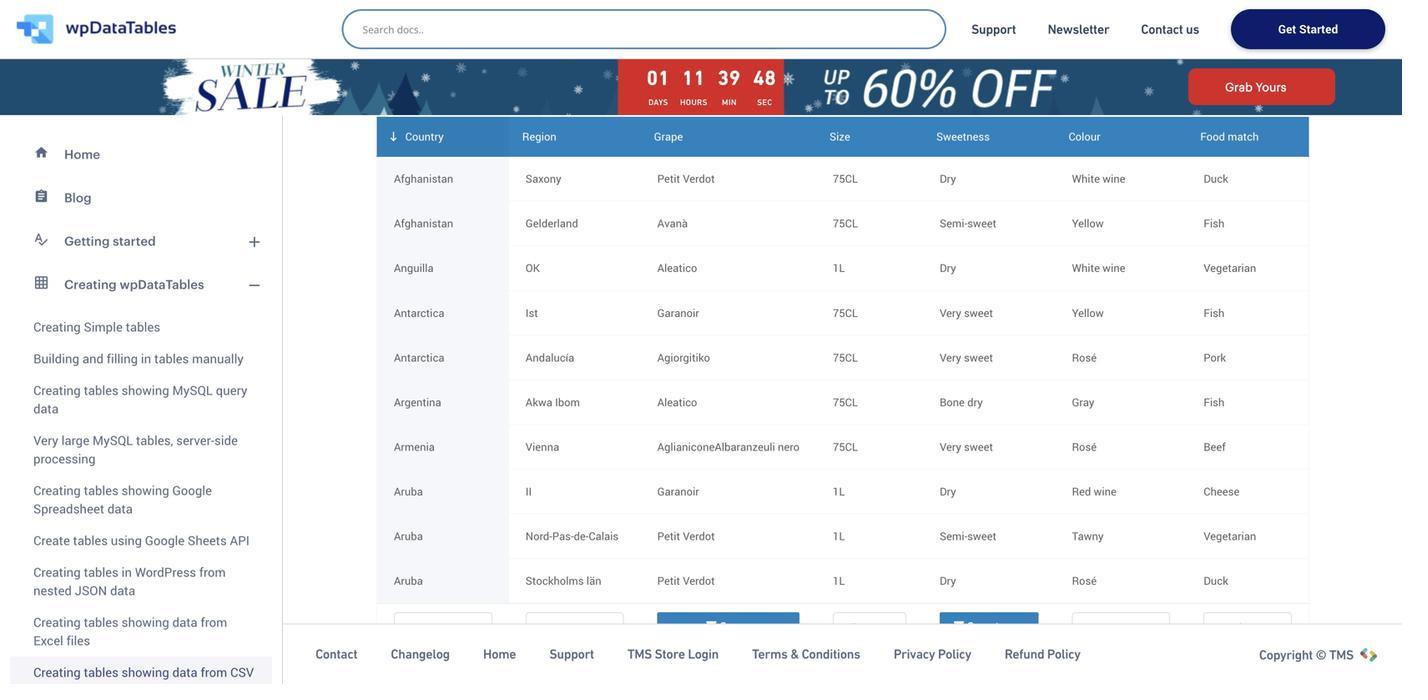Task type: vqa. For each thing, say whether or not it's contained in the screenshot.
'2'
no



Task type: locate. For each thing, give the bounding box(es) containing it.
contact for contact us
[[1141, 22, 1183, 37]]

tms store login link
[[627, 646, 719, 663]]

creating up creating simple tables
[[64, 277, 117, 292]]

refund policy
[[1005, 647, 1081, 662]]

google for showing
[[172, 482, 212, 499]]

1 yellow from the top
[[1072, 216, 1104, 231]]

creating tables showing data from excel files
[[33, 614, 227, 649]]

creating
[[64, 277, 117, 292], [33, 318, 81, 335], [33, 382, 81, 399], [33, 482, 81, 499], [33, 564, 81, 581], [33, 614, 81, 631], [33, 664, 81, 681]]

75cl for garanoir
[[833, 305, 858, 320]]

wordpress
[[135, 564, 196, 581]]

showing down very large mysql tables, server-side processing link
[[122, 482, 169, 499]]

wine
[[1103, 171, 1125, 186], [1103, 261, 1125, 276], [1094, 484, 1117, 499]]

rosé for pork
[[1072, 350, 1097, 365]]

showing down building and filling in tables manually link
[[122, 382, 169, 399]]

0 vertical spatial garanoir
[[657, 305, 699, 320]]

grape button
[[657, 612, 800, 642]]

1 horizontal spatial nothing
[[539, 621, 578, 636]]

files down excel
[[33, 682, 57, 684]]

0 vertical spatial from
[[199, 564, 226, 581]]

3 75cl from the top
[[833, 305, 858, 320]]

1 vertical spatial semi-
[[940, 529, 967, 544]]

3 petit verdot from the top
[[657, 574, 715, 589]]

1 horizontal spatial nothing selected button
[[539, 613, 623, 643]]

2 very sweet from the top
[[940, 350, 993, 365]]

2 petit from the top
[[657, 529, 680, 544]]

pas-
[[552, 529, 574, 544]]

3 showing from the top
[[122, 614, 169, 631]]

0 vertical spatial files
[[66, 632, 90, 649]]

from inside creating tables showing data from csv files
[[201, 664, 227, 681]]

2 vertical spatial petit verdot
[[657, 574, 715, 589]]

0 horizontal spatial contact
[[315, 647, 357, 662]]

creating simple tables link
[[10, 306, 272, 343]]

creating inside the creating tables showing mysql query data
[[33, 382, 81, 399]]

0 horizontal spatial files
[[33, 682, 57, 684]]

3 verdot from the top
[[683, 574, 715, 589]]

1 nothing selected from the left
[[407, 621, 490, 636]]

1 vertical spatial aleatico
[[657, 395, 697, 410]]

newsletter
[[1048, 22, 1109, 37]]

1 afghanistan from the top
[[394, 171, 453, 186]]

large
[[61, 432, 89, 449]]

1 horizontal spatial in
[[141, 350, 151, 367]]

2 nothing selected from the left
[[539, 621, 622, 636]]

1 white wine from the top
[[1072, 171, 1125, 186]]

1 horizontal spatial support
[[971, 22, 1016, 37]]

0 vertical spatial home
[[64, 147, 100, 161]]

2 75cl from the top
[[833, 216, 858, 231]]

2 vertical spatial very sweet
[[940, 439, 993, 454]]

1 horizontal spatial policy
[[1047, 647, 1081, 662]]

home
[[64, 147, 100, 161], [483, 647, 516, 662]]

0 vertical spatial afghanistan
[[394, 171, 453, 186]]

1 rosé from the top
[[1072, 350, 1097, 365]]

white wine for vegetarian
[[1072, 261, 1125, 276]]

75cl for avanà
[[833, 216, 858, 231]]

in right filling
[[141, 350, 151, 367]]

data down wordpress
[[172, 614, 198, 631]]

contact link
[[315, 646, 357, 663]]

anguilla
[[394, 261, 434, 276]]

1 horizontal spatial contact
[[1141, 22, 1183, 37]]

2 vertical spatial fish
[[1204, 395, 1225, 410]]

creating inside creating tables showing data from excel files
[[33, 614, 81, 631]]

showing inside creating tables showing google spreadsheet data
[[122, 482, 169, 499]]

white for vegetarian
[[1072, 261, 1100, 276]]

creating tables showing mysql query data
[[33, 382, 247, 417]]

colour
[[1069, 129, 1100, 144]]

3 dry from the top
[[940, 484, 956, 499]]

2 vertical spatial verdot
[[683, 574, 715, 589]]

home right "changelog"
[[483, 647, 516, 662]]

yellow
[[1072, 216, 1104, 231], [1072, 305, 1104, 320]]

colour: activate to sort column ascending element
[[1055, 117, 1187, 157]]

0 horizontal spatial grape
[[654, 129, 683, 144]]

0 horizontal spatial nothing selected button
[[407, 613, 491, 643]]

2 vertical spatial wine
[[1094, 484, 1117, 499]]

1 vertical spatial petit
[[657, 529, 680, 544]]

vegetarian
[[1204, 261, 1256, 276], [1204, 529, 1256, 544]]

2 vertical spatial from
[[201, 664, 227, 681]]

building and filling in tables manually link
[[10, 343, 272, 375]]

tms
[[627, 647, 652, 662], [1329, 648, 1354, 663]]

2 afghanistan from the top
[[394, 216, 453, 231]]

dry for ii
[[940, 484, 956, 499]]

3 petit from the top
[[657, 574, 680, 589]]

creating up spreadsheet
[[33, 482, 81, 499]]

2 white from the top
[[1072, 261, 1100, 276]]

1 vertical spatial grape
[[716, 619, 750, 634]]

antarctica up argentina on the left bottom
[[394, 350, 444, 365]]

sweet for garanoir
[[964, 305, 993, 320]]

1 vertical spatial petit verdot
[[657, 529, 715, 544]]

sweet for aglianiconealbaranzeuli nero
[[964, 439, 993, 454]]

0 vertical spatial vegetarian
[[1204, 261, 1256, 276]]

aglianiconealbaranzeuli
[[657, 439, 775, 454]]

in
[[141, 350, 151, 367], [122, 564, 132, 581]]

creating up excel
[[33, 614, 81, 631]]

0 horizontal spatial policy
[[938, 647, 971, 662]]

rosé for beef
[[1072, 439, 1097, 454]]

1 vertical spatial semi-sweet
[[940, 529, 996, 544]]

contact for contact
[[315, 647, 357, 662]]

data inside the creating tables showing mysql query data
[[33, 400, 59, 417]]

3 1l from the top
[[833, 529, 845, 544]]

1 semi- from the top
[[940, 216, 967, 231]]

nothing selected button
[[407, 613, 491, 643], [539, 613, 623, 643], [1085, 613, 1169, 643]]

grape
[[654, 129, 683, 144], [716, 619, 750, 634]]

Search input search field
[[363, 18, 934, 41]]

ii
[[526, 484, 532, 499]]

4 1l from the top
[[833, 574, 845, 589]]

verdot for nord-pas-de-calais
[[683, 529, 715, 544]]

1 nothing selected button from the left
[[407, 613, 491, 643]]

creating tables showing google spreadsheet data
[[33, 482, 212, 517]]

tables down the and
[[84, 382, 118, 399]]

garanoir for ist
[[657, 305, 699, 320]]

1 policy from the left
[[938, 647, 971, 662]]

1 vertical spatial mysql
[[93, 432, 133, 449]]

bone
[[940, 395, 965, 410]]

0 vertical spatial petit
[[657, 171, 680, 186]]

tables for creating tables showing data from excel files
[[84, 614, 118, 631]]

1 antarctica from the top
[[394, 305, 444, 320]]

policy right privacy
[[938, 647, 971, 662]]

antarctica down anguilla
[[394, 305, 444, 320]]

1 vertical spatial support link
[[549, 646, 594, 663]]

duck down food
[[1204, 171, 1228, 186]]

afghanistan down country
[[394, 171, 453, 186]]

1l for tawny
[[833, 529, 845, 544]]

from for creating tables showing data from excel files
[[201, 614, 227, 631]]

store
[[655, 647, 685, 662]]

mysql left query
[[172, 382, 213, 399]]

1 75cl from the top
[[833, 171, 858, 186]]

5 75cl from the top
[[833, 395, 858, 410]]

creating inside creating tables showing google spreadsheet data
[[33, 482, 81, 499]]

0 vertical spatial yellow
[[1072, 216, 1104, 231]]

1 horizontal spatial grape
[[716, 619, 750, 634]]

2 vertical spatial rosé
[[1072, 574, 1097, 589]]

from inside 'creating tables in wordpress from nested json data'
[[199, 564, 226, 581]]

grape up login
[[716, 619, 750, 634]]

0 vertical spatial google
[[172, 482, 212, 499]]

tables down 'json'
[[84, 614, 118, 631]]

petit verdot right calais
[[657, 529, 715, 544]]

1 vegetarian from the top
[[1204, 261, 1256, 276]]

1 vertical spatial vegetarian
[[1204, 529, 1256, 544]]

0 vertical spatial white wine
[[1072, 171, 1125, 186]]

tables inside "link"
[[73, 532, 108, 549]]

0 vertical spatial fish
[[1204, 216, 1225, 231]]

creating tables showing data from csv files
[[33, 664, 254, 684]]

semi- for 75cl
[[940, 216, 967, 231]]

2 rosé from the top
[[1072, 439, 1097, 454]]

very for garanoir
[[940, 305, 961, 320]]

3 selected from the left
[[1127, 621, 1168, 636]]

mysql inside the creating tables showing mysql query data
[[172, 382, 213, 399]]

3 nothing from the left
[[1085, 621, 1124, 636]]

1 vertical spatial rosé
[[1072, 439, 1097, 454]]

2 aruba from the top
[[394, 529, 423, 544]]

1 vertical spatial contact
[[315, 647, 357, 662]]

creating for creating tables showing data from csv files
[[33, 664, 81, 681]]

39
[[718, 66, 741, 89]]

creating up building
[[33, 318, 81, 335]]

0 vertical spatial aleatico
[[657, 261, 697, 276]]

size
[[830, 129, 850, 144]]

tms left store
[[627, 647, 652, 662]]

6 75cl from the top
[[833, 439, 858, 454]]

1 vertical spatial white
[[1072, 261, 1100, 276]]

sweetness for sweetness button
[[964, 619, 1024, 634]]

google inside "link"
[[145, 532, 185, 549]]

1 vertical spatial google
[[145, 532, 185, 549]]

showing for creating tables showing data from csv files
[[122, 664, 169, 681]]

2 petit verdot from the top
[[657, 529, 715, 544]]

red
[[1072, 484, 1091, 499]]

garanoir down aglianiconealbaranzeuli
[[657, 484, 699, 499]]

2 white wine from the top
[[1072, 261, 1125, 276]]

bone dry
[[940, 395, 983, 410]]

0 vertical spatial home link
[[10, 133, 272, 176]]

white wine
[[1072, 171, 1125, 186], [1072, 261, 1125, 276]]

creating for creating tables in wordpress from nested json data
[[33, 564, 81, 581]]

1 petit from the top
[[657, 171, 680, 186]]

country
[[405, 129, 444, 144]]

1 vertical spatial yellow
[[1072, 305, 1104, 320]]

2 verdot from the top
[[683, 529, 715, 544]]

antarctica for ist
[[394, 305, 444, 320]]

4 dry from the top
[[940, 574, 956, 589]]

1 horizontal spatial home link
[[483, 646, 516, 663]]

grape down days at the left top of page
[[654, 129, 683, 144]]

aleatico
[[657, 261, 697, 276], [657, 395, 697, 410]]

0 vertical spatial petit verdot
[[657, 171, 715, 186]]

1 dry from the top
[[940, 171, 956, 186]]

1 vertical spatial from
[[201, 614, 227, 631]]

hours
[[680, 98, 708, 107]]

aleatico down "avanà"
[[657, 261, 697, 276]]

2 duck from the top
[[1204, 574, 1228, 589]]

0 vertical spatial mysql
[[172, 382, 213, 399]]

tables inside creating tables showing data from csv files
[[84, 664, 118, 681]]

2 garanoir from the top
[[657, 484, 699, 499]]

petit verdot up grape button at the bottom of the page
[[657, 574, 715, 589]]

nothing selected for 2nd nothing selected button from the left
[[539, 621, 622, 636]]

fish for semi-sweet
[[1204, 216, 1225, 231]]

0 vertical spatial grape
[[654, 129, 683, 144]]

nero
[[778, 439, 800, 454]]

creating down excel
[[33, 664, 81, 681]]

2 aleatico from the top
[[657, 395, 697, 410]]

3 very sweet from the top
[[940, 439, 993, 454]]

2 horizontal spatial nothing
[[1085, 621, 1124, 636]]

3 rosé from the top
[[1072, 574, 1097, 589]]

creating tables in wordpress from nested json data link
[[10, 557, 272, 607]]

0 vertical spatial support
[[971, 22, 1016, 37]]

showing for creating tables showing mysql query data
[[122, 382, 169, 399]]

showing inside creating tables showing data from excel files
[[122, 614, 169, 631]]

tables inside creating tables showing data from excel files
[[84, 614, 118, 631]]

0 vertical spatial sweetness
[[936, 129, 990, 144]]

create tables using google sheets api
[[33, 532, 250, 549]]

2 showing from the top
[[122, 482, 169, 499]]

data right 'json'
[[110, 582, 135, 599]]

sweetness inside sweetness button
[[964, 619, 1024, 634]]

petit up "avanà"
[[657, 171, 680, 186]]

0 vertical spatial aruba
[[394, 484, 423, 499]]

tables for creating tables showing data from csv files
[[84, 664, 118, 681]]

2 nothing selected button from the left
[[539, 613, 623, 643]]

0 vertical spatial verdot
[[683, 171, 715, 186]]

2 vertical spatial aruba
[[394, 574, 423, 589]]

1 petit verdot from the top
[[657, 171, 715, 186]]

mysql right large
[[93, 432, 133, 449]]

petit for stockholms län
[[657, 574, 680, 589]]

google down server-
[[172, 482, 212, 499]]

0 vertical spatial in
[[141, 350, 151, 367]]

2 vertical spatial petit
[[657, 574, 680, 589]]

petit verdot up "avanà"
[[657, 171, 715, 186]]

0 vertical spatial duck
[[1204, 171, 1228, 186]]

fish for bone dry
[[1204, 395, 1225, 410]]

and
[[82, 350, 104, 367]]

get started link
[[1231, 9, 1385, 49]]

google up wordpress
[[145, 532, 185, 549]]

creating down building
[[33, 382, 81, 399]]

match
[[1228, 129, 1259, 144]]

data down building
[[33, 400, 59, 417]]

0 horizontal spatial tms
[[627, 647, 652, 662]]

petit up store
[[657, 574, 680, 589]]

afghanistan
[[394, 171, 453, 186], [394, 216, 453, 231]]

from
[[199, 564, 226, 581], [201, 614, 227, 631], [201, 664, 227, 681]]

creating up nested
[[33, 564, 81, 581]]

support link
[[971, 21, 1016, 38], [549, 646, 594, 663]]

verdot
[[683, 171, 715, 186], [683, 529, 715, 544], [683, 574, 715, 589]]

2 semi- from the top
[[940, 529, 967, 544]]

files inside creating tables showing data from excel files
[[66, 632, 90, 649]]

petit verdot for nord-pas-de-calais
[[657, 529, 715, 544]]

petit verdot for stockholms län
[[657, 574, 715, 589]]

0 vertical spatial wine
[[1103, 171, 1125, 186]]

1 vertical spatial very sweet
[[940, 350, 993, 365]]

1 vertical spatial in
[[122, 564, 132, 581]]

1 white from the top
[[1072, 171, 1100, 186]]

entries
[[1260, 85, 1296, 100]]

rosé for duck
[[1072, 574, 1097, 589]]

2 horizontal spatial selected
[[1127, 621, 1168, 636]]

3 nothing selected from the left
[[1085, 621, 1168, 636]]

nothing
[[407, 621, 446, 636], [539, 621, 578, 636], [1085, 621, 1124, 636]]

0 vertical spatial antarctica
[[394, 305, 444, 320]]

afghanistan up anguilla
[[394, 216, 453, 231]]

1 1l from the top
[[833, 261, 845, 276]]

1 vertical spatial afghanistan
[[394, 216, 453, 231]]

0 horizontal spatial mysql
[[93, 432, 133, 449]]

0 horizontal spatial selected
[[449, 621, 490, 636]]

1 showing from the top
[[122, 382, 169, 399]]

using
[[111, 532, 142, 549]]

yours
[[1256, 80, 1287, 93]]

showing down the creating tables showing data from excel files link
[[122, 664, 169, 681]]

3 aruba from the top
[[394, 574, 423, 589]]

0 horizontal spatial support link
[[549, 646, 594, 663]]

region: activate to sort column ascending element
[[509, 117, 641, 157]]

very large mysql tables, server-side processing link
[[10, 425, 272, 475]]

1 horizontal spatial files
[[66, 632, 90, 649]]

armenia
[[394, 439, 435, 454]]

from inside creating tables showing data from excel files
[[201, 614, 227, 631]]

duck for white wine
[[1204, 171, 1228, 186]]

sweetness inside sweetness: activate to sort column ascending element
[[936, 129, 990, 144]]

tables
[[126, 318, 160, 335], [154, 350, 189, 367], [84, 382, 118, 399], [84, 482, 118, 499], [73, 532, 108, 549], [84, 564, 118, 581], [84, 614, 118, 631], [84, 664, 118, 681]]

garanoir up agiorgitiko
[[657, 305, 699, 320]]

tables down creating tables showing data from excel files
[[84, 664, 118, 681]]

data up using
[[107, 500, 133, 517]]

rosé up the gray
[[1072, 350, 1097, 365]]

create tables using google sheets api link
[[10, 525, 272, 557]]

data left csv
[[172, 664, 198, 681]]

1l for white wine
[[833, 261, 845, 276]]

2 1l from the top
[[833, 484, 845, 499]]

aglianiconealbaranzeuli nero
[[657, 439, 800, 454]]

nothing selected for 3rd nothing selected button from right
[[407, 621, 490, 636]]

rosé
[[1072, 350, 1097, 365], [1072, 439, 1097, 454], [1072, 574, 1097, 589]]

1 semi-sweet from the top
[[940, 216, 996, 231]]

1 verdot from the top
[[683, 171, 715, 186]]

tables inside the creating tables showing mysql query data
[[84, 382, 118, 399]]

tawny
[[1072, 529, 1104, 544]]

0 vertical spatial semi-
[[940, 216, 967, 231]]

1 horizontal spatial mysql
[[172, 382, 213, 399]]

1 fish from the top
[[1204, 216, 1225, 231]]

home link up blog
[[10, 133, 272, 176]]

white for duck
[[1072, 171, 1100, 186]]

1 vertical spatial home link
[[483, 646, 516, 663]]

showing
[[122, 382, 169, 399], [122, 482, 169, 499], [122, 614, 169, 631], [122, 664, 169, 681]]

petit
[[657, 171, 680, 186], [657, 529, 680, 544], [657, 574, 680, 589]]

Food match text field
[[1204, 612, 1292, 642]]

0 vertical spatial very sweet
[[940, 305, 993, 320]]

showing inside creating tables showing data from csv files
[[122, 664, 169, 681]]

2 yellow from the top
[[1072, 305, 1104, 320]]

files inside creating tables showing data from csv files
[[33, 682, 57, 684]]

rosé down the gray
[[1072, 439, 1097, 454]]

0 vertical spatial white
[[1072, 171, 1100, 186]]

0 horizontal spatial home
[[64, 147, 100, 161]]

tables up spreadsheet
[[84, 482, 118, 499]]

excel
[[33, 632, 63, 649]]

garanoir for ii
[[657, 484, 699, 499]]

policy right the refund
[[1047, 647, 1081, 662]]

1 vertical spatial verdot
[[683, 529, 715, 544]]

login
[[688, 647, 719, 662]]

files
[[66, 632, 90, 649], [33, 682, 57, 684]]

duck up food match text field
[[1204, 574, 1228, 589]]

very sweet for agiorgitiko
[[940, 350, 993, 365]]

verdot for saxony
[[683, 171, 715, 186]]

region
[[522, 129, 556, 144]]

tms store login
[[627, 647, 719, 662]]

size: activate to sort column ascending element
[[816, 117, 923, 157]]

grape inside button
[[716, 619, 750, 634]]

sweet
[[967, 216, 996, 231], [964, 305, 993, 320], [964, 350, 993, 365], [964, 439, 993, 454], [967, 529, 996, 544]]

0 horizontal spatial in
[[122, 564, 132, 581]]

1l for rosé
[[833, 574, 845, 589]]

2 vegetarian from the top
[[1204, 529, 1256, 544]]

akwa ibom
[[526, 395, 580, 410]]

2 semi-sweet from the top
[[940, 529, 996, 544]]

3 fish from the top
[[1204, 395, 1225, 410]]

1 horizontal spatial selected
[[581, 621, 622, 636]]

creating for creating simple tables
[[33, 318, 81, 335]]

showing inside the creating tables showing mysql query data
[[122, 382, 169, 399]]

0 horizontal spatial nothing
[[407, 621, 446, 636]]

home up blog
[[64, 147, 100, 161]]

4 75cl from the top
[[833, 350, 858, 365]]

aleatico down agiorgitiko
[[657, 395, 697, 410]]

tables for create tables using google sheets api
[[73, 532, 108, 549]]

home link right "changelog"
[[483, 646, 516, 663]]

1 vertical spatial aruba
[[394, 529, 423, 544]]

1l for red wine
[[833, 484, 845, 499]]

petit right calais
[[657, 529, 680, 544]]

tms right ©
[[1329, 648, 1354, 663]]

wine for duck
[[1103, 171, 1125, 186]]

1 duck from the top
[[1204, 171, 1228, 186]]

files right excel
[[66, 632, 90, 649]]

beef
[[1204, 439, 1226, 454]]

1 vertical spatial support
[[549, 647, 594, 662]]

creating inside 'creating tables in wordpress from nested json data'
[[33, 564, 81, 581]]

rosé down tawny
[[1072, 574, 1097, 589]]

food
[[1200, 129, 1225, 144]]

fish
[[1204, 216, 1225, 231], [1204, 305, 1225, 320], [1204, 395, 1225, 410]]

2 policy from the left
[[1047, 647, 1081, 662]]

showing down creating tables in wordpress from nested json data link
[[122, 614, 169, 631]]

petit for saxony
[[657, 171, 680, 186]]

2 antarctica from the top
[[394, 350, 444, 365]]

4 showing from the top
[[122, 664, 169, 681]]

google inside creating tables showing google spreadsheet data
[[172, 482, 212, 499]]

75cl for aglianiconealbaranzeuli nero
[[833, 439, 858, 454]]

1 vertical spatial white wine
[[1072, 261, 1125, 276]]

tables inside 'creating tables in wordpress from nested json data'
[[84, 564, 118, 581]]

1 vertical spatial wine
[[1103, 261, 1125, 276]]

afghanistan for saxony
[[394, 171, 453, 186]]

creating inside creating tables showing data from csv files
[[33, 664, 81, 681]]

2 horizontal spatial nothing selected button
[[1085, 613, 1169, 643]]

1 very sweet from the top
[[940, 305, 993, 320]]

0 vertical spatial support link
[[971, 21, 1016, 38]]

sweet for avanà
[[967, 216, 996, 231]]

tables up 'json'
[[84, 564, 118, 581]]

in down using
[[122, 564, 132, 581]]

processing
[[33, 450, 96, 467]]

1 vertical spatial fish
[[1204, 305, 1225, 320]]

1 vertical spatial files
[[33, 682, 57, 684]]

1 aleatico from the top
[[657, 261, 697, 276]]

tables left using
[[73, 532, 108, 549]]

tables inside creating tables showing google spreadsheet data
[[84, 482, 118, 499]]

creating tables showing data from excel files link
[[10, 607, 272, 657]]

1 vertical spatial home
[[483, 647, 516, 662]]

2 dry from the top
[[940, 261, 956, 276]]

0 horizontal spatial support
[[549, 647, 594, 662]]

2 fish from the top
[[1204, 305, 1225, 320]]

food match: activate to sort column ascending element
[[1187, 117, 1309, 157]]

wine for vegetarian
[[1103, 261, 1125, 276]]

ist
[[526, 305, 538, 320]]

policy for privacy policy
[[938, 647, 971, 662]]

1 vertical spatial duck
[[1204, 574, 1228, 589]]

1 vertical spatial sweetness
[[964, 619, 1024, 634]]

0 horizontal spatial nothing selected
[[407, 621, 490, 636]]

1 vertical spatial garanoir
[[657, 484, 699, 499]]

1 garanoir from the top
[[657, 305, 699, 320]]

calais
[[589, 529, 619, 544]]

2 horizontal spatial nothing selected
[[1085, 621, 1168, 636]]

privacy
[[894, 647, 935, 662]]



Task type: describe. For each thing, give the bounding box(es) containing it.
contact us
[[1141, 22, 1199, 37]]

1 nothing from the left
[[407, 621, 446, 636]]

län
[[587, 574, 601, 589]]

tables,
[[136, 432, 173, 449]]

building and filling in tables manually
[[33, 350, 244, 367]]

1 horizontal spatial support link
[[971, 21, 1016, 38]]

getting started link
[[10, 219, 272, 263]]

changelog link
[[391, 646, 450, 663]]

Size text field
[[833, 612, 906, 642]]

side
[[214, 432, 238, 449]]

started
[[1299, 21, 1338, 37]]

contact us link
[[1141, 21, 1199, 38]]

vegetarian for tawny
[[1204, 529, 1256, 544]]

grape for grape button at the bottom of the page
[[716, 619, 750, 634]]

saxony
[[526, 171, 561, 186]]

policy for refund policy
[[1047, 647, 1081, 662]]

json
[[75, 582, 107, 599]]

grab yours link
[[1188, 68, 1335, 105]]

very sweet for garanoir
[[940, 305, 993, 320]]

duck for rosé
[[1204, 574, 1228, 589]]

very for agiorgitiko
[[940, 350, 961, 365]]

creating tables showing data from csv files link
[[10, 657, 272, 684]]

copyright
[[1259, 648, 1313, 663]]

grab yours
[[1225, 80, 1287, 93]]

grape: activate to sort column ascending element
[[641, 117, 816, 157]]

agiorgitiko
[[657, 350, 710, 365]]

blog
[[64, 190, 92, 205]]

food match
[[1200, 129, 1259, 144]]

creating simple tables
[[33, 318, 160, 335]]

semi- for 1l
[[940, 529, 967, 544]]

pork
[[1204, 350, 1226, 365]]

get
[[1278, 21, 1296, 37]]

sweetness button
[[940, 612, 1039, 642]]

getting
[[64, 234, 110, 248]]

petit for nord-pas-de-calais
[[657, 529, 680, 544]]

building
[[33, 350, 79, 367]]

argentina
[[394, 395, 441, 410]]

creating for creating tables showing google spreadsheet data
[[33, 482, 81, 499]]

files for creating tables showing data from csv files
[[33, 682, 57, 684]]

vienna
[[526, 439, 559, 454]]

min
[[722, 98, 737, 107]]

google for using
[[145, 532, 185, 549]]

75cl for agiorgitiko
[[833, 350, 858, 365]]

data inside creating tables showing data from excel files
[[172, 614, 198, 631]]

manually
[[192, 350, 244, 367]]

from for creating tables showing data from csv files
[[201, 664, 227, 681]]

antarctica for andalucía
[[394, 350, 444, 365]]

1 aruba from the top
[[394, 484, 423, 499]]

48
[[753, 66, 776, 89]]

refund
[[1005, 647, 1044, 662]]

creating tables showing mysql query data link
[[10, 375, 272, 425]]

conditions
[[802, 647, 860, 662]]

fish for very sweet
[[1204, 305, 1225, 320]]

print
[[411, 46, 436, 61]]

data inside creating tables showing google spreadsheet data
[[107, 500, 133, 517]]

75cl for aleatico
[[833, 395, 858, 410]]

very inside very large mysql tables, server-side processing
[[33, 432, 58, 449]]

grape for grape: activate to sort column ascending element at top
[[654, 129, 683, 144]]

sweet for agiorgitiko
[[964, 350, 993, 365]]

mysql inside very large mysql tables, server-side processing
[[93, 432, 133, 449]]

tables up building and filling in tables manually link
[[126, 318, 160, 335]]

refund policy link
[[1005, 646, 1081, 663]]

get started
[[1278, 21, 1338, 37]]

aruba for nord-
[[394, 529, 423, 544]]

create
[[33, 532, 70, 549]]

aruba for stockholms
[[394, 574, 423, 589]]

2 nothing from the left
[[539, 621, 578, 636]]

data inside 'creating tables in wordpress from nested json data'
[[110, 582, 135, 599]]

server-
[[176, 432, 214, 449]]

2 selected from the left
[[581, 621, 622, 636]]

dry for stockholms län
[[940, 574, 956, 589]]

terms & conditions link
[[752, 646, 860, 663]]

very sweet for aglianiconealbaranzeuli nero
[[940, 439, 993, 454]]

afghanistan for gelderland
[[394, 216, 453, 231]]

started
[[113, 234, 156, 248]]

11
[[682, 66, 705, 89]]

wine for cheese
[[1094, 484, 1117, 499]]

sweetness: activate to sort column ascending element
[[923, 117, 1055, 157]]

grab
[[1225, 80, 1253, 93]]

semi-sweet for yellow
[[940, 216, 996, 231]]

spreadsheet
[[33, 500, 104, 517]]

white wine for duck
[[1072, 171, 1125, 186]]

very large mysql tables, server-side processing
[[33, 432, 238, 467]]

1 selected from the left
[[449, 621, 490, 636]]

1 horizontal spatial home
[[483, 647, 516, 662]]

wpdatatables - tables and charts manager wordpress plugin image
[[17, 14, 176, 44]]

&
[[790, 647, 799, 662]]

aleatico for ok
[[657, 261, 697, 276]]

privacy policy
[[894, 647, 971, 662]]

tables for creating tables showing google spreadsheet data
[[84, 482, 118, 499]]

creating tables in wordpress from nested json data
[[33, 564, 226, 599]]

from for creating tables in wordpress from nested json data
[[199, 564, 226, 581]]

in inside 'creating tables in wordpress from nested json data'
[[122, 564, 132, 581]]

data inside creating tables showing data from csv files
[[172, 664, 198, 681]]

privacy policy link
[[894, 646, 971, 663]]

aleatico for akwa ibom
[[657, 395, 697, 410]]

terms
[[752, 647, 788, 662]]

3 nothing selected button from the left
[[1085, 613, 1169, 643]]

verdot for stockholms län
[[683, 574, 715, 589]]

getting started
[[64, 234, 156, 248]]

sec
[[757, 98, 772, 107]]

0 horizontal spatial home link
[[10, 133, 272, 176]]

sweetness for sweetness: activate to sort column ascending element
[[936, 129, 990, 144]]

semi-sweet for tawny
[[940, 529, 996, 544]]

query
[[216, 382, 247, 399]]

creating for creating tables showing mysql query data
[[33, 382, 81, 399]]

csv
[[230, 664, 254, 681]]

1 horizontal spatial tms
[[1329, 648, 1354, 663]]

stockholms län
[[526, 574, 601, 589]]

75cl for petit verdot
[[833, 171, 858, 186]]

Search form search field
[[363, 18, 934, 41]]

dry for ok
[[940, 261, 956, 276]]

ok
[[526, 261, 540, 276]]

yellow for very sweet
[[1072, 305, 1104, 320]]

creating for creating wpdatatables
[[64, 277, 117, 292]]

petit verdot for saxony
[[657, 171, 715, 186]]

simple
[[84, 318, 123, 335]]

yellow for semi-sweet
[[1072, 216, 1104, 231]]

terms & conditions
[[752, 647, 860, 662]]

print button
[[376, 37, 451, 70]]

showing for creating tables showing data from excel files
[[122, 614, 169, 631]]

files for creating tables showing data from excel files
[[66, 632, 90, 649]]

tables down creating simple tables link
[[154, 350, 189, 367]]

sweet for petit verdot
[[967, 529, 996, 544]]

gray
[[1072, 395, 1094, 410]]

cheese
[[1204, 484, 1240, 499]]

creating for creating tables showing data from excel files
[[33, 614, 81, 631]]

nord-pas-de-calais
[[526, 529, 619, 544]]

dry for saxony
[[940, 171, 956, 186]]

creating wpdatatables
[[64, 277, 204, 292]]

©
[[1316, 648, 1326, 663]]

tables for creating tables in wordpress from nested json data
[[84, 564, 118, 581]]

sheets
[[188, 532, 227, 549]]

andalucía
[[526, 350, 574, 365]]

showing for creating tables showing google spreadsheet data
[[122, 482, 169, 499]]

ibom
[[555, 395, 580, 410]]

very for aglianiconealbaranzeuli nero
[[940, 439, 961, 454]]

country: activate to sort column descending element
[[377, 117, 509, 157]]

tables for creating tables showing mysql query data
[[84, 382, 118, 399]]

creating wpdatatables link
[[10, 263, 272, 306]]

nord-
[[526, 529, 552, 544]]

nothing selected for first nothing selected button from the right
[[1085, 621, 1168, 636]]

vegetarian for white wine
[[1204, 261, 1256, 276]]

avanà
[[657, 216, 688, 231]]

01
[[647, 66, 670, 89]]



